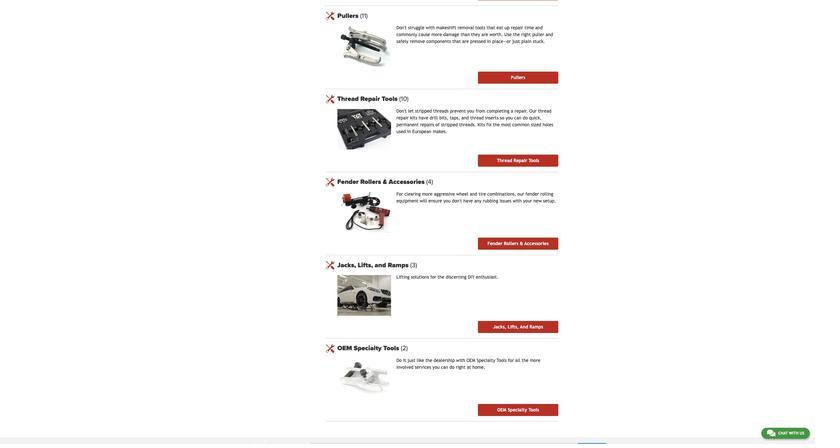 Task type: vqa. For each thing, say whether or not it's contained in the screenshot.
rightmost Specialty
yes



Task type: describe. For each thing, give the bounding box(es) containing it.
safely
[[397, 39, 409, 44]]

for
[[397, 191, 403, 197]]

0 horizontal spatial oem
[[338, 345, 352, 352]]

0 vertical spatial &
[[383, 178, 387, 186]]

with left us
[[789, 431, 799, 436]]

1 vertical spatial repair
[[514, 158, 528, 163]]

your
[[523, 198, 532, 203]]

pressed
[[471, 39, 486, 44]]

don't struggle with makeshift removal tools that eat up repair time and commonly cause more damage than they are worth. use the right puller and safely remove components that are pressed in place--or just plain stuck.
[[397, 25, 553, 44]]

worth.
[[490, 32, 503, 37]]

specialty for oem specialty tools link to the bottom
[[508, 407, 527, 413]]

any
[[475, 198, 482, 203]]

chat with us link
[[762, 428, 810, 439]]

makes.
[[433, 129, 448, 134]]

commonly
[[397, 32, 417, 37]]

0 vertical spatial pullers
[[338, 12, 360, 20]]

1 vertical spatial thread
[[497, 158, 512, 163]]

discerning
[[446, 275, 467, 280]]

services
[[415, 365, 431, 370]]

don't for thread repair tools
[[397, 108, 407, 113]]

stuck.
[[533, 39, 546, 44]]

quick,
[[529, 115, 542, 120]]

0 vertical spatial thread
[[338, 95, 359, 103]]

new
[[534, 198, 542, 203]]

used
[[397, 129, 406, 134]]

1 vertical spatial pullers
[[511, 75, 526, 80]]

damage
[[444, 32, 459, 37]]

will
[[420, 198, 427, 203]]

plain
[[522, 39, 532, 44]]

so
[[500, 115, 505, 120]]

repairs
[[420, 122, 434, 127]]

0 vertical spatial oem specialty tools link
[[338, 345, 559, 352]]

1 vertical spatial jacks, lifts, and ramps
[[493, 324, 544, 329]]

involved
[[397, 365, 414, 370]]

prevent
[[450, 108, 466, 113]]

than
[[461, 32, 470, 37]]

diy
[[468, 275, 475, 280]]

0 horizontal spatial stripped
[[415, 108, 432, 113]]

0 vertical spatial for
[[431, 275, 437, 280]]

0 vertical spatial fender
[[338, 178, 359, 186]]

for inside do it just like the dealership with oem specialty tools for all the more involved services you can do right at home.
[[508, 358, 514, 363]]

right inside do it just like the dealership with oem specialty tools for all the more involved services you can do right at home.
[[456, 365, 466, 370]]

just inside do it just like the dealership with oem specialty tools for all the more involved services you can do right at home.
[[408, 358, 416, 363]]

1 horizontal spatial oem specialty tools
[[498, 407, 539, 413]]

sized
[[531, 122, 542, 127]]

oem specialty tools thumbnail image image
[[338, 358, 391, 399]]

1 vertical spatial thread repair tools link
[[478, 155, 559, 167]]

issues
[[500, 198, 512, 203]]

kits
[[410, 115, 418, 120]]

chat with us
[[779, 431, 805, 436]]

lifting
[[397, 275, 410, 280]]

1 horizontal spatial accessories
[[525, 241, 549, 246]]

have inside don't let stripped threads prevent you from completing a repair. our thread repair kits have drill bits, taps, and thread inserts so you can do quick, permanent repairs of stripped threads. kits fix the most common sized holes used in european makes.
[[419, 115, 429, 120]]

the inside don't struggle with makeshift removal tools that eat up repair time and commonly cause more damage than they are worth. use the right puller and safely remove components that are pressed in place--or just plain stuck.
[[513, 32, 520, 37]]

struggle
[[408, 25, 425, 30]]

rolling
[[541, 191, 554, 197]]

use
[[505, 32, 512, 37]]

dealership
[[434, 358, 455, 363]]

from
[[476, 108, 486, 113]]

1 horizontal spatial that
[[487, 25, 495, 30]]

permanent
[[397, 122, 419, 127]]

makeshift
[[436, 25, 456, 30]]

kits
[[478, 122, 485, 127]]

oem inside do it just like the dealership with oem specialty tools for all the more involved services you can do right at home.
[[467, 358, 476, 363]]

0 horizontal spatial thread repair tools
[[338, 95, 399, 103]]

and inside for clearing more aggressive wheel and tire combinations, our fender rolling equipment will ensure you don't have any rubbing issues with your new setup.
[[470, 191, 478, 197]]

jacks, for bottom jacks, lifts, and ramps 'link'
[[493, 324, 507, 329]]

threads.
[[459, 122, 477, 127]]

components
[[427, 39, 451, 44]]

home.
[[473, 365, 486, 370]]

have inside for clearing more aggressive wheel and tire combinations, our fender rolling equipment will ensure you don't have any rubbing issues with your new setup.
[[464, 198, 473, 203]]

rubbing
[[483, 198, 499, 203]]

at
[[467, 365, 471, 370]]

-
[[505, 39, 507, 44]]

place-
[[493, 39, 505, 44]]

with inside don't struggle with makeshift removal tools that eat up repair time and commonly cause more damage than they are worth. use the right puller and safely remove components that are pressed in place--or just plain stuck.
[[426, 25, 435, 30]]

repair.
[[515, 108, 528, 113]]

0 vertical spatial oem specialty tools
[[338, 345, 401, 352]]

tools inside do it just like the dealership with oem specialty tools for all the more involved services you can do right at home.
[[497, 358, 507, 363]]

more inside for clearing more aggressive wheel and tire combinations, our fender rolling equipment will ensure you don't have any rubbing issues with your new setup.
[[422, 191, 433, 197]]

tools
[[476, 25, 486, 30]]

fender
[[526, 191, 539, 197]]

do
[[397, 358, 402, 363]]

all
[[516, 358, 521, 363]]

combinations,
[[488, 191, 516, 197]]

1 vertical spatial pullers link
[[478, 71, 559, 84]]

us
[[800, 431, 805, 436]]

our
[[518, 191, 525, 197]]

bits,
[[440, 115, 449, 120]]

let
[[408, 108, 414, 113]]

don't
[[452, 198, 462, 203]]

it
[[403, 358, 406, 363]]

a
[[511, 108, 514, 113]]

you right so on the right of page
[[506, 115, 513, 120]]

0 vertical spatial jacks, lifts, and ramps link
[[338, 261, 559, 269]]

0 vertical spatial thread repair tools link
[[338, 95, 559, 103]]

european
[[413, 129, 432, 134]]

common
[[513, 122, 530, 127]]

the right all
[[522, 358, 529, 363]]

0 vertical spatial fender rollers & accessories link
[[338, 178, 559, 186]]

taps,
[[450, 115, 460, 120]]

repair inside don't let stripped threads prevent you from completing a repair. our thread repair kits have drill bits, taps, and thread inserts so you can do quick, permanent repairs of stripped threads. kits fix the most common sized holes used in european makes.
[[397, 115, 409, 120]]



Task type: locate. For each thing, give the bounding box(es) containing it.
ensure
[[429, 198, 442, 203]]

for clearing more aggressive wheel and tire combinations, our fender rolling equipment will ensure you don't have any rubbing issues with your new setup.
[[397, 191, 556, 203]]

like
[[417, 358, 424, 363]]

0 horizontal spatial oem specialty tools
[[338, 345, 401, 352]]

0 horizontal spatial for
[[431, 275, 437, 280]]

1 horizontal spatial thread
[[497, 158, 512, 163]]

0 vertical spatial repair
[[361, 95, 380, 103]]

1 horizontal spatial for
[[508, 358, 514, 363]]

more right all
[[530, 358, 541, 363]]

don't for pullers
[[397, 25, 407, 30]]

have
[[419, 115, 429, 120], [464, 198, 473, 203]]

for right solutions
[[431, 275, 437, 280]]

the inside don't let stripped threads prevent you from completing a repair. our thread repair kits have drill bits, taps, and thread inserts so you can do quick, permanent repairs of stripped threads. kits fix the most common sized holes used in european makes.
[[493, 122, 500, 127]]

2 horizontal spatial specialty
[[508, 407, 527, 413]]

1 vertical spatial fender
[[488, 241, 503, 246]]

0 vertical spatial specialty
[[354, 345, 382, 352]]

don't inside don't struggle with makeshift removal tools that eat up repair time and commonly cause more damage than they are worth. use the right puller and safely remove components that are pressed in place--or just plain stuck.
[[397, 25, 407, 30]]

1 horizontal spatial rollers
[[504, 241, 519, 246]]

0 vertical spatial are
[[482, 32, 488, 37]]

1 vertical spatial specialty
[[477, 358, 496, 363]]

specialty inside do it just like the dealership with oem specialty tools for all the more involved services you can do right at home.
[[477, 358, 496, 363]]

1 horizontal spatial thread
[[538, 108, 552, 113]]

thread down from
[[471, 115, 484, 120]]

the left discerning
[[438, 275, 445, 280]]

most
[[501, 122, 511, 127]]

0 horizontal spatial jacks,
[[338, 261, 356, 269]]

jacks, lifts, and ramps link
[[338, 261, 559, 269], [478, 321, 559, 333]]

in left place-
[[487, 39, 491, 44]]

0 horizontal spatial fender
[[338, 178, 359, 186]]

accessories
[[389, 178, 425, 186], [525, 241, 549, 246]]

fender rollers & accessories thumbnail image image
[[338, 192, 391, 233]]

cause
[[419, 32, 430, 37]]

with down our at the right top
[[513, 198, 522, 203]]

0 vertical spatial just
[[513, 39, 520, 44]]

1 vertical spatial stripped
[[441, 122, 458, 127]]

that up the worth.
[[487, 25, 495, 30]]

chat
[[779, 431, 788, 436]]

fender rollers & accessories for the topmost fender rollers & accessories link
[[338, 178, 427, 186]]

0 horizontal spatial repair
[[361, 95, 380, 103]]

threads
[[434, 108, 449, 113]]

0 vertical spatial pullers link
[[338, 12, 559, 20]]

with
[[426, 25, 435, 30], [513, 198, 522, 203], [457, 358, 465, 363], [789, 431, 799, 436]]

can up the common
[[515, 115, 522, 120]]

specialty
[[354, 345, 382, 352], [477, 358, 496, 363], [508, 407, 527, 413]]

and inside don't let stripped threads prevent you from completing a repair. our thread repair kits have drill bits, taps, and thread inserts so you can do quick, permanent repairs of stripped threads. kits fix the most common sized holes used in european makes.
[[462, 115, 469, 120]]

wheel
[[457, 191, 469, 197]]

0 horizontal spatial jacks, lifts, and ramps
[[338, 261, 411, 269]]

1 vertical spatial fender rollers & accessories link
[[478, 238, 559, 250]]

are down tools
[[482, 32, 488, 37]]

0 vertical spatial have
[[419, 115, 429, 120]]

don't let stripped threads prevent you from completing a repair. our thread repair kits have drill bits, taps, and thread inserts so you can do quick, permanent repairs of stripped threads. kits fix the most common sized holes used in european makes.
[[397, 108, 554, 134]]

right
[[522, 32, 531, 37], [456, 365, 466, 370]]

jacks, lifts, and ramps
[[338, 261, 411, 269], [493, 324, 544, 329]]

0 horizontal spatial thread
[[338, 95, 359, 103]]

you inside for clearing more aggressive wheel and tire combinations, our fender rolling equipment will ensure you don't have any rubbing issues with your new setup.
[[444, 198, 451, 203]]

1 horizontal spatial can
[[515, 115, 522, 120]]

1 horizontal spatial are
[[482, 32, 488, 37]]

1 horizontal spatial just
[[513, 39, 520, 44]]

aggressive
[[434, 191, 455, 197]]

they
[[471, 32, 480, 37]]

have up repairs
[[419, 115, 429, 120]]

1 horizontal spatial repair
[[514, 158, 528, 163]]

1 vertical spatial in
[[407, 129, 411, 134]]

0 horizontal spatial are
[[462, 39, 469, 44]]

1 horizontal spatial specialty
[[477, 358, 496, 363]]

ramps for bottom jacks, lifts, and ramps 'link'
[[530, 324, 544, 329]]

our
[[530, 108, 537, 113]]

fender rollers & accessories for the bottommost fender rollers & accessories link
[[488, 241, 549, 246]]

with up cause
[[426, 25, 435, 30]]

1 horizontal spatial do
[[523, 115, 528, 120]]

with inside for clearing more aggressive wheel and tire combinations, our fender rolling equipment will ensure you don't have any rubbing issues with your new setup.
[[513, 198, 522, 203]]

do inside do it just like the dealership with oem specialty tools for all the more involved services you can do right at home.
[[450, 365, 455, 370]]

repair
[[361, 95, 380, 103], [514, 158, 528, 163]]

are down than
[[462, 39, 469, 44]]

0 vertical spatial can
[[515, 115, 522, 120]]

1 horizontal spatial repair
[[511, 25, 524, 30]]

1 vertical spatial thread
[[471, 115, 484, 120]]

lifts,
[[358, 261, 373, 269], [508, 324, 519, 329]]

just right "or"
[[513, 39, 520, 44]]

do it just like the dealership with oem specialty tools for all the more involved services you can do right at home.
[[397, 358, 541, 370]]

lifting solutions for the discerning diy enthusiast.
[[397, 275, 499, 280]]

removal
[[458, 25, 474, 30]]

right left at
[[456, 365, 466, 370]]

you down aggressive
[[444, 198, 451, 203]]

in down permanent
[[407, 129, 411, 134]]

stripped
[[415, 108, 432, 113], [441, 122, 458, 127]]

pullers
[[338, 12, 360, 20], [511, 75, 526, 80]]

the right use
[[513, 32, 520, 37]]

holes
[[543, 122, 554, 127]]

in inside don't let stripped threads prevent you from completing a repair. our thread repair kits have drill bits, taps, and thread inserts so you can do quick, permanent repairs of stripped threads. kits fix the most common sized holes used in european makes.
[[407, 129, 411, 134]]

0 vertical spatial in
[[487, 39, 491, 44]]

don't
[[397, 25, 407, 30], [397, 108, 407, 113]]

0 horizontal spatial fender rollers & accessories
[[338, 178, 427, 186]]

time
[[525, 25, 534, 30]]

inserts
[[485, 115, 499, 120]]

pullers thumbnail image image
[[338, 26, 391, 66]]

thread repair tools thumbnail image image
[[338, 109, 391, 149]]

have down wheel
[[464, 198, 473, 203]]

eat
[[497, 25, 504, 30]]

don't left let
[[397, 108, 407, 113]]

0 horizontal spatial specialty
[[354, 345, 382, 352]]

0 horizontal spatial that
[[453, 39, 461, 44]]

in inside don't struggle with makeshift removal tools that eat up repair time and commonly cause more damage than they are worth. use the right puller and safely remove components that are pressed in place--or just plain stuck.
[[487, 39, 491, 44]]

&
[[383, 178, 387, 186], [520, 241, 523, 246]]

repair
[[511, 25, 524, 30], [397, 115, 409, 120]]

you
[[467, 108, 475, 113], [506, 115, 513, 120], [444, 198, 451, 203], [433, 365, 440, 370]]

1 horizontal spatial fender
[[488, 241, 503, 246]]

thread up quick,
[[538, 108, 552, 113]]

repair up permanent
[[397, 115, 409, 120]]

tire
[[479, 191, 486, 197]]

thread
[[538, 108, 552, 113], [471, 115, 484, 120]]

just inside don't struggle with makeshift removal tools that eat up repair time and commonly cause more damage than they are worth. use the right puller and safely remove components that are pressed in place--or just plain stuck.
[[513, 39, 520, 44]]

ramps for topmost jacks, lifts, and ramps 'link'
[[388, 261, 409, 269]]

0 horizontal spatial just
[[408, 358, 416, 363]]

ramps
[[388, 261, 409, 269], [530, 324, 544, 329]]

0 horizontal spatial can
[[441, 365, 448, 370]]

0 vertical spatial thread
[[538, 108, 552, 113]]

just
[[513, 39, 520, 44], [408, 358, 416, 363]]

1 horizontal spatial thread repair tools
[[497, 158, 540, 163]]

2 vertical spatial oem
[[498, 407, 507, 413]]

1 vertical spatial more
[[422, 191, 433, 197]]

0 horizontal spatial &
[[383, 178, 387, 186]]

with inside do it just like the dealership with oem specialty tools for all the more involved services you can do right at home.
[[457, 358, 465, 363]]

more
[[432, 32, 442, 37], [422, 191, 433, 197], [530, 358, 541, 363]]

rollers for the topmost fender rollers & accessories link
[[360, 178, 381, 186]]

1 vertical spatial can
[[441, 365, 448, 370]]

pullers link
[[338, 12, 559, 20], [478, 71, 559, 84]]

completing
[[487, 108, 510, 113]]

the right fix
[[493, 122, 500, 127]]

repair inside don't struggle with makeshift removal tools that eat up repair time and commonly cause more damage than they are worth. use the right puller and safely remove components that are pressed in place--or just plain stuck.
[[511, 25, 524, 30]]

0 horizontal spatial lifts,
[[358, 261, 373, 269]]

clearing
[[405, 191, 421, 197]]

1 vertical spatial rollers
[[504, 241, 519, 246]]

1 horizontal spatial in
[[487, 39, 491, 44]]

0 vertical spatial rollers
[[360, 178, 381, 186]]

or
[[507, 39, 511, 44]]

jacks, lifts, and ramps thumbnail image image
[[338, 275, 391, 316]]

thread repair tools link
[[338, 95, 559, 103], [478, 155, 559, 167]]

for left all
[[508, 358, 514, 363]]

1 vertical spatial accessories
[[525, 241, 549, 246]]

don't up commonly
[[397, 25, 407, 30]]

0 horizontal spatial in
[[407, 129, 411, 134]]

1 vertical spatial jacks,
[[493, 324, 507, 329]]

can down the dealership
[[441, 365, 448, 370]]

0 horizontal spatial right
[[456, 365, 466, 370]]

1 vertical spatial do
[[450, 365, 455, 370]]

comments image
[[767, 429, 776, 437]]

2 don't from the top
[[397, 108, 407, 113]]

0 vertical spatial right
[[522, 32, 531, 37]]

solutions
[[411, 275, 429, 280]]

0 vertical spatial oem
[[338, 345, 352, 352]]

ramps inside jacks, lifts, and ramps 'link'
[[530, 324, 544, 329]]

0 vertical spatial thread repair tools
[[338, 95, 399, 103]]

more inside do it just like the dealership with oem specialty tools for all the more involved services you can do right at home.
[[530, 358, 541, 363]]

jacks, for topmost jacks, lifts, and ramps 'link'
[[338, 261, 356, 269]]

0 vertical spatial jacks,
[[338, 261, 356, 269]]

0 horizontal spatial do
[[450, 365, 455, 370]]

repair right the up
[[511, 25, 524, 30]]

1 vertical spatial right
[[456, 365, 466, 370]]

equipment
[[397, 198, 419, 203]]

1 vertical spatial thread repair tools
[[497, 158, 540, 163]]

1 horizontal spatial oem
[[467, 358, 476, 363]]

Email email field
[[311, 443, 579, 444]]

puller
[[533, 32, 545, 37]]

1 don't from the top
[[397, 25, 407, 30]]

up
[[505, 25, 510, 30]]

jacks, inside 'link'
[[493, 324, 507, 329]]

fender
[[338, 178, 359, 186], [488, 241, 503, 246]]

just right it
[[408, 358, 416, 363]]

1 horizontal spatial have
[[464, 198, 473, 203]]

fender rollers & accessories link
[[338, 178, 559, 186], [478, 238, 559, 250]]

thread
[[338, 95, 359, 103], [497, 158, 512, 163]]

remove
[[410, 39, 425, 44]]

1 vertical spatial oem specialty tools link
[[478, 404, 559, 416]]

fix
[[487, 122, 492, 127]]

you inside do it just like the dealership with oem specialty tools for all the more involved services you can do right at home.
[[433, 365, 440, 370]]

setup.
[[544, 198, 556, 203]]

0 vertical spatial repair
[[511, 25, 524, 30]]

rollers
[[360, 178, 381, 186], [504, 241, 519, 246]]

rollers for the bottommost fender rollers & accessories link
[[504, 241, 519, 246]]

that
[[487, 25, 495, 30], [453, 39, 461, 44]]

do down the dealership
[[450, 365, 455, 370]]

1 vertical spatial that
[[453, 39, 461, 44]]

0 horizontal spatial have
[[419, 115, 429, 120]]

oem
[[338, 345, 352, 352], [467, 358, 476, 363], [498, 407, 507, 413]]

1 vertical spatial oem
[[467, 358, 476, 363]]

that down damage at the right of page
[[453, 39, 461, 44]]

0 vertical spatial ramps
[[388, 261, 409, 269]]

can inside do it just like the dealership with oem specialty tools for all the more involved services you can do right at home.
[[441, 365, 448, 370]]

do down repair.
[[523, 115, 528, 120]]

0 vertical spatial stripped
[[415, 108, 432, 113]]

with right the dealership
[[457, 358, 465, 363]]

1 vertical spatial for
[[508, 358, 514, 363]]

stripped up kits
[[415, 108, 432, 113]]

1 horizontal spatial stripped
[[441, 122, 458, 127]]

stripped down bits,
[[441, 122, 458, 127]]

more up components
[[432, 32, 442, 37]]

1 horizontal spatial jacks, lifts, and ramps
[[493, 324, 544, 329]]

more up will
[[422, 191, 433, 197]]

can inside don't let stripped threads prevent you from completing a repair. our thread repair kits have drill bits, taps, and thread inserts so you can do quick, permanent repairs of stripped threads. kits fix the most common sized holes used in european makes.
[[515, 115, 522, 120]]

0 horizontal spatial ramps
[[388, 261, 409, 269]]

2 vertical spatial specialty
[[508, 407, 527, 413]]

you down the dealership
[[433, 365, 440, 370]]

1 horizontal spatial &
[[520, 241, 523, 246]]

do inside don't let stripped threads prevent you from completing a repair. our thread repair kits have drill bits, taps, and thread inserts so you can do quick, permanent repairs of stripped threads. kits fix the most common sized holes used in european makes.
[[523, 115, 528, 120]]

jacks,
[[338, 261, 356, 269], [493, 324, 507, 329]]

1 horizontal spatial jacks,
[[493, 324, 507, 329]]

enthusiast.
[[476, 275, 499, 280]]

1 horizontal spatial lifts,
[[508, 324, 519, 329]]

tools
[[382, 95, 398, 103], [529, 158, 540, 163], [384, 345, 399, 352], [497, 358, 507, 363], [529, 407, 539, 413]]

do
[[523, 115, 528, 120], [450, 365, 455, 370]]

2 horizontal spatial oem
[[498, 407, 507, 413]]

drill
[[430, 115, 438, 120]]

more inside don't struggle with makeshift removal tools that eat up repair time and commonly cause more damage than they are worth. use the right puller and safely remove components that are pressed in place--or just plain stuck.
[[432, 32, 442, 37]]

of
[[436, 122, 440, 127]]

are
[[482, 32, 488, 37], [462, 39, 469, 44]]

right inside don't struggle with makeshift removal tools that eat up repair time and commonly cause more damage than they are worth. use the right puller and safely remove components that are pressed in place--or just plain stuck.
[[522, 32, 531, 37]]

0 vertical spatial jacks, lifts, and ramps
[[338, 261, 411, 269]]

right up 'plain' at the top of page
[[522, 32, 531, 37]]

you left from
[[467, 108, 475, 113]]

specialty for the top oem specialty tools link
[[354, 345, 382, 352]]

0 vertical spatial do
[[523, 115, 528, 120]]

1 vertical spatial jacks, lifts, and ramps link
[[478, 321, 559, 333]]

2 vertical spatial more
[[530, 358, 541, 363]]

0 vertical spatial accessories
[[389, 178, 425, 186]]

don't inside don't let stripped threads prevent you from completing a repair. our thread repair kits have drill bits, taps, and thread inserts so you can do quick, permanent repairs of stripped threads. kits fix the most common sized holes used in european makes.
[[397, 108, 407, 113]]

0 horizontal spatial thread
[[471, 115, 484, 120]]

the right like
[[426, 358, 433, 363]]

and
[[536, 25, 543, 30], [546, 32, 553, 37], [462, 115, 469, 120], [470, 191, 478, 197], [375, 261, 386, 269], [520, 324, 528, 329]]

the
[[513, 32, 520, 37], [493, 122, 500, 127], [438, 275, 445, 280], [426, 358, 433, 363], [522, 358, 529, 363]]



